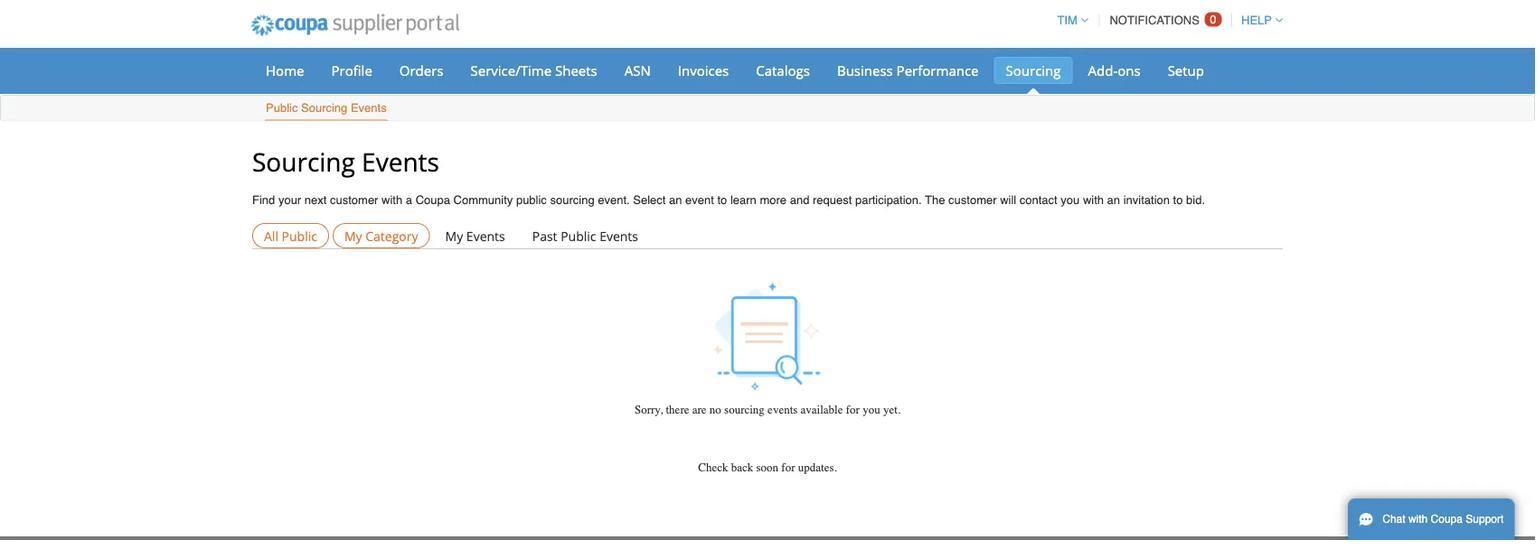 Task type: describe. For each thing, give the bounding box(es) containing it.
select
[[633, 193, 666, 207]]

next
[[305, 193, 327, 207]]

your
[[278, 193, 301, 207]]

will
[[1000, 193, 1016, 207]]

tim
[[1057, 14, 1078, 27]]

no
[[710, 403, 721, 417]]

navigation containing notifications 0
[[1049, 3, 1283, 38]]

orders
[[399, 61, 443, 80]]

help link
[[1233, 14, 1283, 27]]

updates.
[[798, 461, 837, 475]]

all
[[264, 227, 278, 244]]

business
[[837, 61, 893, 80]]

a
[[406, 193, 412, 207]]

1 horizontal spatial for
[[846, 403, 860, 417]]

request
[[813, 193, 852, 207]]

catalogs link
[[744, 57, 822, 84]]

profile link
[[320, 57, 384, 84]]

orders link
[[388, 57, 455, 84]]

1 horizontal spatial you
[[1061, 193, 1080, 207]]

sourcing events
[[252, 144, 439, 179]]

my for my category
[[344, 227, 362, 244]]

with inside 'button'
[[1409, 514, 1428, 526]]

public sourcing events link
[[265, 97, 388, 121]]

tim link
[[1049, 14, 1088, 27]]

add-
[[1088, 61, 1118, 80]]

public for all
[[282, 227, 317, 244]]

2 to from the left
[[1173, 193, 1183, 207]]

there
[[666, 403, 689, 417]]

performance
[[897, 61, 979, 80]]

add-ons link
[[1076, 57, 1152, 84]]

soon
[[756, 461, 779, 475]]

help
[[1241, 14, 1272, 27]]

home
[[266, 61, 304, 80]]

asn link
[[613, 57, 663, 84]]

sheets
[[555, 61, 597, 80]]

1 horizontal spatial sourcing
[[724, 403, 765, 417]]

chat with coupa support button
[[1348, 499, 1515, 541]]

notifications
[[1110, 14, 1200, 27]]

my events link
[[434, 223, 517, 249]]

sourcing for sourcing events
[[252, 144, 355, 179]]

2 customer from the left
[[949, 193, 997, 207]]

profile
[[331, 61, 372, 80]]

all public link
[[252, 223, 329, 249]]

support
[[1466, 514, 1504, 526]]

past public events link
[[521, 223, 650, 249]]

the
[[925, 193, 945, 207]]

check
[[698, 461, 728, 475]]

0 horizontal spatial coupa
[[416, 193, 450, 207]]

catalogs
[[756, 61, 810, 80]]

setup
[[1168, 61, 1204, 80]]

0 horizontal spatial sourcing
[[550, 193, 595, 207]]

2 an from the left
[[1107, 193, 1120, 207]]

sourcing for sourcing
[[1006, 61, 1061, 80]]

yet.
[[883, 403, 901, 417]]

my category
[[344, 227, 418, 244]]

events
[[768, 403, 798, 417]]

chat with coupa support
[[1383, 514, 1504, 526]]

1 to from the left
[[717, 193, 727, 207]]

sourcing inside "link"
[[301, 101, 347, 115]]

notifications 0
[[1110, 13, 1217, 27]]

events down community
[[466, 227, 505, 244]]

my for my events
[[445, 227, 463, 244]]

coupa supplier portal image
[[239, 3, 472, 48]]

community
[[453, 193, 513, 207]]



Task type: vqa. For each thing, say whether or not it's contained in the screenshot.
password field
no



Task type: locate. For each thing, give the bounding box(es) containing it.
1 vertical spatial coupa
[[1431, 514, 1463, 526]]

all public
[[264, 227, 317, 244]]

with right "chat"
[[1409, 514, 1428, 526]]

coupa inside 'button'
[[1431, 514, 1463, 526]]

1 horizontal spatial customer
[[949, 193, 997, 207]]

and
[[790, 193, 810, 207]]

you
[[1061, 193, 1080, 207], [863, 403, 880, 417]]

invoices link
[[666, 57, 741, 84]]

1 horizontal spatial with
[[1083, 193, 1104, 207]]

home link
[[254, 57, 316, 84]]

sorry, there are no sourcing events available for you yet.
[[635, 403, 901, 417]]

public for past
[[561, 227, 596, 244]]

1 horizontal spatial coupa
[[1431, 514, 1463, 526]]

customer right next
[[330, 193, 378, 207]]

1 my from the left
[[344, 227, 362, 244]]

2 my from the left
[[445, 227, 463, 244]]

1 horizontal spatial my
[[445, 227, 463, 244]]

service/time sheets link
[[459, 57, 609, 84]]

service/time
[[471, 61, 552, 80]]

you right contact
[[1061, 193, 1080, 207]]

contact
[[1020, 193, 1058, 207]]

are
[[692, 403, 707, 417]]

1 vertical spatial sourcing
[[724, 403, 765, 417]]

event
[[685, 193, 714, 207]]

0 vertical spatial coupa
[[416, 193, 450, 207]]

sourcing up the past public events
[[550, 193, 595, 207]]

1 horizontal spatial an
[[1107, 193, 1120, 207]]

2 horizontal spatial with
[[1409, 514, 1428, 526]]

invoices
[[678, 61, 729, 80]]

category
[[365, 227, 418, 244]]

sorry,
[[635, 403, 663, 417]]

sourcing link
[[994, 57, 1073, 84]]

0 vertical spatial sourcing
[[1006, 61, 1061, 80]]

to left bid.
[[1173, 193, 1183, 207]]

tab list containing all public
[[252, 223, 1283, 249]]

tab list
[[252, 223, 1283, 249]]

past
[[532, 227, 557, 244]]

coupa left support on the bottom right of page
[[1431, 514, 1463, 526]]

0 horizontal spatial an
[[669, 193, 682, 207]]

0 horizontal spatial my
[[344, 227, 362, 244]]

0 vertical spatial you
[[1061, 193, 1080, 207]]

events
[[351, 101, 387, 115], [362, 144, 439, 179], [466, 227, 505, 244], [600, 227, 638, 244]]

to left learn
[[717, 193, 727, 207]]

with
[[382, 193, 403, 207], [1083, 193, 1104, 207], [1409, 514, 1428, 526]]

public right "all" on the top left of page
[[282, 227, 317, 244]]

participation.
[[855, 193, 922, 207]]

back
[[731, 461, 753, 475]]

public down home link
[[266, 101, 298, 115]]

with left the invitation
[[1083, 193, 1104, 207]]

events down profile link
[[351, 101, 387, 115]]

0
[[1210, 13, 1217, 26]]

sourcing up next
[[252, 144, 355, 179]]

you left the yet.
[[863, 403, 880, 417]]

sourcing right 'no' at the left bottom of the page
[[724, 403, 765, 417]]

bid.
[[1186, 193, 1205, 207]]

1 vertical spatial for
[[781, 461, 795, 475]]

public inside "link"
[[266, 101, 298, 115]]

0 vertical spatial for
[[846, 403, 860, 417]]

find
[[252, 193, 275, 207]]

coupa right a
[[416, 193, 450, 207]]

asn
[[625, 61, 651, 80]]

invitation
[[1124, 193, 1170, 207]]

for right available
[[846, 403, 860, 417]]

an
[[669, 193, 682, 207], [1107, 193, 1120, 207]]

1 an from the left
[[669, 193, 682, 207]]

0 horizontal spatial to
[[717, 193, 727, 207]]

event.
[[598, 193, 630, 207]]

past public events
[[532, 227, 638, 244]]

for
[[846, 403, 860, 417], [781, 461, 795, 475]]

learn
[[730, 193, 757, 207]]

navigation
[[1049, 3, 1283, 38]]

1 vertical spatial sourcing
[[301, 101, 347, 115]]

2 vertical spatial sourcing
[[252, 144, 355, 179]]

business performance link
[[825, 57, 991, 84]]

customer
[[330, 193, 378, 207], [949, 193, 997, 207]]

0 horizontal spatial for
[[781, 461, 795, 475]]

0 horizontal spatial customer
[[330, 193, 378, 207]]

an left event
[[669, 193, 682, 207]]

1 vertical spatial you
[[863, 403, 880, 417]]

0 vertical spatial sourcing
[[550, 193, 595, 207]]

my events
[[445, 227, 505, 244]]

my left category
[[344, 227, 362, 244]]

0 horizontal spatial you
[[863, 403, 880, 417]]

service/time sheets
[[471, 61, 597, 80]]

0 horizontal spatial with
[[382, 193, 403, 207]]

public right past
[[561, 227, 596, 244]]

public
[[266, 101, 298, 115], [282, 227, 317, 244], [561, 227, 596, 244]]

events up a
[[362, 144, 439, 179]]

more
[[760, 193, 787, 207]]

sourcing down tim
[[1006, 61, 1061, 80]]

business performance
[[837, 61, 979, 80]]

my category link
[[333, 223, 430, 249]]

check back soon for updates.
[[698, 461, 837, 475]]

available
[[801, 403, 843, 417]]

with left a
[[382, 193, 403, 207]]

setup link
[[1156, 57, 1216, 84]]

sourcing
[[1006, 61, 1061, 80], [301, 101, 347, 115], [252, 144, 355, 179]]

ons
[[1118, 61, 1141, 80]]

events inside "link"
[[351, 101, 387, 115]]

find your next customer with a coupa community public sourcing event. select an event to learn more and request participation. the customer will contact you with an invitation to bid.
[[252, 193, 1205, 207]]

sourcing down profile link
[[301, 101, 347, 115]]

events down event.
[[600, 227, 638, 244]]

add-ons
[[1088, 61, 1141, 80]]

sourcing
[[550, 193, 595, 207], [724, 403, 765, 417]]

to
[[717, 193, 727, 207], [1173, 193, 1183, 207]]

1 customer from the left
[[330, 193, 378, 207]]

my down community
[[445, 227, 463, 244]]

customer left 'will'
[[949, 193, 997, 207]]

my
[[344, 227, 362, 244], [445, 227, 463, 244]]

public sourcing events
[[266, 101, 387, 115]]

coupa
[[416, 193, 450, 207], [1431, 514, 1463, 526]]

public
[[516, 193, 547, 207]]

for right soon on the bottom of the page
[[781, 461, 795, 475]]

chat
[[1383, 514, 1406, 526]]

1 horizontal spatial to
[[1173, 193, 1183, 207]]

an left the invitation
[[1107, 193, 1120, 207]]



